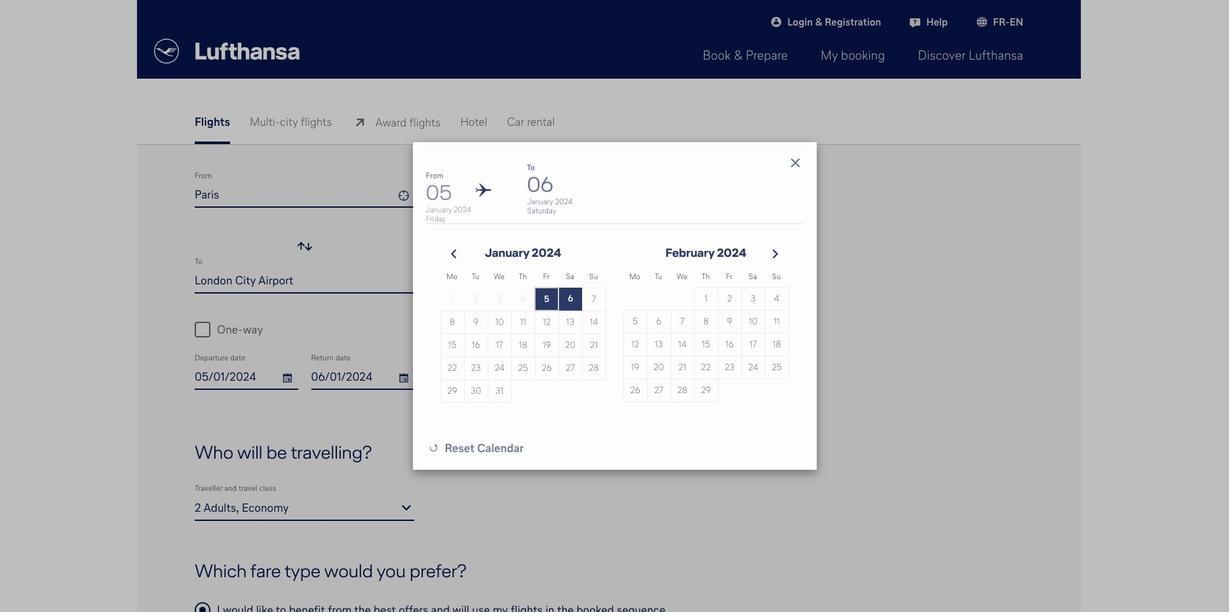 Task type: locate. For each thing, give the bounding box(es) containing it.
Return date text field
[[311, 365, 414, 389]]

main content
[[137, 27, 1081, 612]]

Departure date text field
[[195, 365, 298, 389]]

1 horizontal spatial left image
[[974, 14, 990, 30]]

1 vertical spatial left image
[[426, 441, 442, 456]]

left image
[[974, 14, 990, 30], [426, 441, 442, 456]]

0 vertical spatial left image
[[974, 14, 990, 30]]

0 horizontal spatial left image
[[426, 441, 442, 456]]

tab list
[[195, 101, 1023, 144]]



Task type: describe. For each thing, give the bounding box(es) containing it.
svg image
[[908, 14, 923, 30]]

lufthansa logo, back to homepage image
[[154, 39, 300, 64]]

left image
[[769, 14, 784, 30]]

move backward to switch to the previous month. image
[[446, 247, 462, 262]]

select a departure date dialog
[[413, 142, 1163, 470]]

calendar application
[[426, 231, 1163, 441]]

right image
[[399, 500, 414, 516]]

move forward to switch to the next month. image
[[767, 247, 783, 262]]

close image
[[788, 155, 803, 171]]



Task type: vqa. For each thing, say whether or not it's contained in the screenshot.
"right" icon
yes



